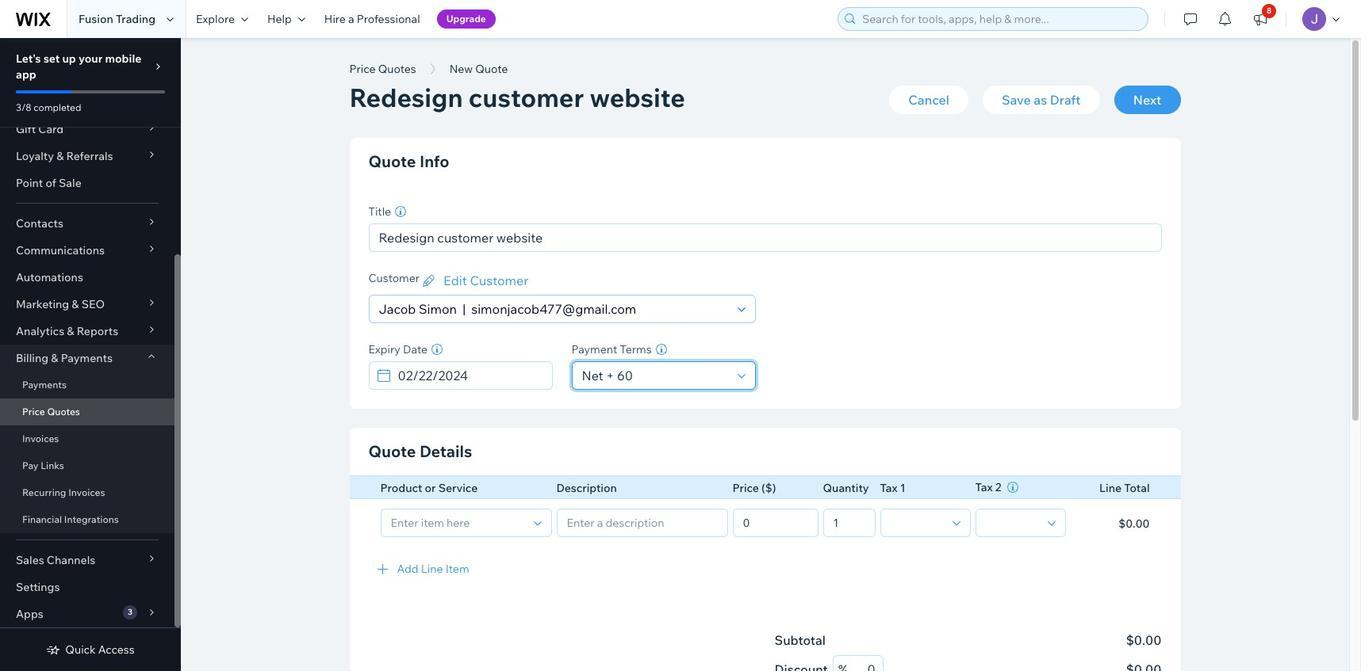 Task type: locate. For each thing, give the bounding box(es) containing it.
tax left 2
[[975, 481, 993, 495]]

0 vertical spatial line
[[1099, 482, 1122, 496]]

quote up product
[[368, 442, 416, 462]]

line right add in the bottom left of the page
[[421, 562, 443, 576]]

0 vertical spatial price quotes
[[349, 62, 416, 76]]

edit customer
[[444, 273, 529, 289]]

fusion
[[79, 12, 113, 26]]

up
[[62, 52, 76, 66]]

add line item
[[397, 562, 469, 576]]

1 horizontal spatial quotes
[[378, 62, 416, 76]]

Enter a description field
[[562, 510, 722, 537]]

professional
[[357, 12, 420, 26]]

price inside 'sidebar' element
[[22, 406, 45, 418]]

8 button
[[1243, 0, 1278, 38]]

edit
[[444, 273, 467, 289]]

financial integrations link
[[0, 507, 175, 534]]

payment
[[572, 343, 617, 357]]

customer left edit
[[368, 271, 420, 286]]

0 vertical spatial price
[[349, 62, 376, 76]]

recurring
[[22, 487, 66, 499]]

Search for tools, apps, help & more... field
[[858, 8, 1143, 30]]

tax
[[975, 481, 993, 495], [880, 482, 898, 496]]

product or service
[[380, 482, 478, 496]]

0 horizontal spatial line
[[421, 562, 443, 576]]

apps
[[16, 608, 43, 622]]

customer right edit
[[470, 273, 529, 289]]

1 vertical spatial price quotes
[[22, 406, 80, 418]]

1 vertical spatial quotes
[[47, 406, 80, 418]]

price quotes for price quotes "button"
[[349, 62, 416, 76]]

0 horizontal spatial customer
[[368, 271, 420, 286]]

automations
[[16, 271, 83, 285]]

tax 2
[[975, 481, 1001, 495]]

line left total
[[1099, 482, 1122, 496]]

1 quote from the top
[[368, 152, 416, 171]]

0 vertical spatial quote
[[368, 152, 416, 171]]

price quotes inside price quotes "button"
[[349, 62, 416, 76]]

0 horizontal spatial price
[[22, 406, 45, 418]]

price down billing
[[22, 406, 45, 418]]

hire
[[324, 12, 346, 26]]

gift
[[16, 122, 36, 136]]

quote
[[368, 152, 416, 171], [368, 442, 416, 462]]

& right billing
[[51, 351, 58, 366]]

recurring invoices
[[22, 487, 105, 499]]

1 horizontal spatial customer
[[470, 273, 529, 289]]

1 horizontal spatial line
[[1099, 482, 1122, 496]]

cancel button
[[890, 86, 969, 114]]

invoices up pay links
[[22, 433, 59, 445]]

quotes inside price quotes "button"
[[378, 62, 416, 76]]

quote info
[[368, 152, 449, 171]]

tax left 1
[[880, 482, 898, 496]]

Title field
[[374, 224, 1156, 251]]

& for billing
[[51, 351, 58, 366]]

settings
[[16, 581, 60, 595]]

payments
[[61, 351, 113, 366], [22, 379, 67, 391]]

quotes
[[378, 62, 416, 76], [47, 406, 80, 418]]

edit customer button
[[420, 271, 529, 290]]

None field
[[886, 510, 948, 537], [981, 510, 1043, 537], [886, 510, 948, 537], [981, 510, 1043, 537]]

& left seo in the top of the page
[[72, 297, 79, 312]]

price left ($)
[[733, 482, 759, 496]]

save as draft button
[[983, 86, 1100, 114]]

explore
[[196, 12, 235, 26]]

pay links
[[22, 460, 64, 472]]

0 vertical spatial invoices
[[22, 433, 59, 445]]

mobile
[[105, 52, 142, 66]]

& left reports
[[67, 324, 74, 339]]

analytics
[[16, 324, 64, 339]]

add
[[397, 562, 419, 576]]

sales
[[16, 554, 44, 568]]

website
[[590, 82, 685, 113]]

price down the hire a professional link
[[349, 62, 376, 76]]

communications button
[[0, 237, 175, 264]]

customer inside button
[[470, 273, 529, 289]]

invoices
[[22, 433, 59, 445], [68, 487, 105, 499]]

quick access
[[65, 643, 135, 658]]

tax for tax 1
[[880, 482, 898, 496]]

product
[[380, 482, 422, 496]]

quotes up redesign
[[378, 62, 416, 76]]

marketing
[[16, 297, 69, 312]]

date
[[403, 343, 428, 357]]

billing & payments button
[[0, 345, 175, 372]]

price for price quotes link
[[22, 406, 45, 418]]

invoices down pay links link
[[68, 487, 105, 499]]

price
[[349, 62, 376, 76], [22, 406, 45, 418], [733, 482, 759, 496]]

0 vertical spatial quotes
[[378, 62, 416, 76]]

communications
[[16, 244, 105, 258]]

$0.00
[[1119, 517, 1150, 531], [1126, 633, 1162, 649]]

seo
[[81, 297, 105, 312]]

price quotes inside price quotes link
[[22, 406, 80, 418]]

line total
[[1099, 482, 1150, 496]]

add line item button
[[349, 550, 1181, 588]]

price inside "button"
[[349, 62, 376, 76]]

1 vertical spatial price
[[22, 406, 45, 418]]

financial
[[22, 514, 62, 526]]

quantity
[[823, 482, 869, 496]]

analytics & reports
[[16, 324, 118, 339]]

& right loyalty
[[56, 149, 64, 163]]

sidebar element
[[0, 0, 181, 672]]

2 quote from the top
[[368, 442, 416, 462]]

price quotes for price quotes link
[[22, 406, 80, 418]]

3
[[128, 608, 132, 618]]

1 horizontal spatial invoices
[[68, 487, 105, 499]]

0 vertical spatial payments
[[61, 351, 113, 366]]

price for price quotes "button"
[[349, 62, 376, 76]]

quotes inside price quotes link
[[47, 406, 80, 418]]

&
[[56, 149, 64, 163], [72, 297, 79, 312], [67, 324, 74, 339], [51, 351, 58, 366]]

analytics & reports button
[[0, 318, 175, 345]]

financial integrations
[[22, 514, 119, 526]]

1 vertical spatial line
[[421, 562, 443, 576]]

payments down billing
[[22, 379, 67, 391]]

tax 1
[[880, 482, 906, 496]]

quote left info
[[368, 152, 416, 171]]

1 horizontal spatial price quotes
[[349, 62, 416, 76]]

price quotes down payments link
[[22, 406, 80, 418]]

& for marketing
[[72, 297, 79, 312]]

None number field
[[848, 657, 878, 672]]

expiry date
[[368, 343, 428, 357]]

1
[[900, 482, 906, 496]]

None text field
[[738, 510, 813, 537], [829, 510, 870, 537], [738, 510, 813, 537], [829, 510, 870, 537]]

loyalty & referrals button
[[0, 143, 175, 170]]

automations link
[[0, 264, 175, 291]]

contacts button
[[0, 210, 175, 237]]

1 vertical spatial payments
[[22, 379, 67, 391]]

2 vertical spatial price
[[733, 482, 759, 496]]

quotes down payments link
[[47, 406, 80, 418]]

price quotes up redesign
[[349, 62, 416, 76]]

as
[[1034, 92, 1047, 108]]

billing
[[16, 351, 49, 366]]

1 horizontal spatial price
[[349, 62, 376, 76]]

0 horizontal spatial quotes
[[47, 406, 80, 418]]

8
[[1267, 6, 1272, 16]]

Choose a contact field
[[374, 296, 733, 323]]

0 vertical spatial $0.00
[[1119, 517, 1150, 531]]

1 vertical spatial quote
[[368, 442, 416, 462]]

completed
[[34, 102, 81, 113]]

1 horizontal spatial tax
[[975, 481, 993, 495]]

app
[[16, 67, 36, 82]]

0 horizontal spatial price quotes
[[22, 406, 80, 418]]

help button
[[258, 0, 315, 38]]

0 horizontal spatial tax
[[880, 482, 898, 496]]

title
[[368, 205, 391, 219]]

upgrade button
[[437, 10, 496, 29]]

customer
[[469, 82, 584, 113]]

payments down analytics & reports dropdown button
[[61, 351, 113, 366]]

save
[[1002, 92, 1031, 108]]

cancel
[[909, 92, 949, 108]]

line
[[1099, 482, 1122, 496], [421, 562, 443, 576]]



Task type: describe. For each thing, give the bounding box(es) containing it.
channels
[[47, 554, 95, 568]]

info
[[420, 152, 449, 171]]

quotes for price quotes link
[[47, 406, 80, 418]]

loyalty
[[16, 149, 54, 163]]

links
[[41, 460, 64, 472]]

settings link
[[0, 574, 175, 601]]

1 vertical spatial invoices
[[68, 487, 105, 499]]

redesign
[[349, 82, 463, 113]]

payment terms
[[572, 343, 652, 357]]

Enter item here field
[[386, 510, 529, 537]]

pay links link
[[0, 453, 175, 480]]

marketing & seo
[[16, 297, 105, 312]]

point of sale
[[16, 176, 82, 190]]

quote details
[[368, 442, 472, 462]]

Expiry Date field
[[393, 363, 547, 389]]

point
[[16, 176, 43, 190]]

draft
[[1050, 92, 1081, 108]]

billing & payments
[[16, 351, 113, 366]]

price quotes button
[[342, 57, 424, 81]]

contacts
[[16, 217, 63, 231]]

let's
[[16, 52, 41, 66]]

next button
[[1114, 86, 1181, 114]]

sales channels
[[16, 554, 95, 568]]

point of sale link
[[0, 170, 175, 197]]

card
[[38, 122, 64, 136]]

pay
[[22, 460, 38, 472]]

recurring invoices link
[[0, 480, 175, 507]]

item
[[446, 562, 469, 576]]

quick access button
[[46, 643, 135, 658]]

of
[[46, 176, 56, 190]]

upgrade
[[446, 13, 486, 25]]

quick
[[65, 643, 96, 658]]

3/8 completed
[[16, 102, 81, 113]]

service
[[438, 482, 478, 496]]

gift card
[[16, 122, 64, 136]]

tax for tax 2
[[975, 481, 993, 495]]

or
[[425, 482, 436, 496]]

price quotes link
[[0, 399, 175, 426]]

fusion trading
[[79, 12, 155, 26]]

sales channels button
[[0, 547, 175, 574]]

quote for quote details
[[368, 442, 416, 462]]

& for analytics
[[67, 324, 74, 339]]

2
[[995, 481, 1001, 495]]

expiry
[[368, 343, 400, 357]]

access
[[98, 643, 135, 658]]

reports
[[77, 324, 118, 339]]

1 vertical spatial $0.00
[[1126, 633, 1162, 649]]

let's set up your mobile app
[[16, 52, 142, 82]]

invoices link
[[0, 426, 175, 453]]

integrations
[[64, 514, 119, 526]]

loyalty & referrals
[[16, 149, 113, 163]]

your
[[79, 52, 103, 66]]

quotes for price quotes "button"
[[378, 62, 416, 76]]

help
[[267, 12, 292, 26]]

next
[[1133, 92, 1162, 108]]

payments link
[[0, 372, 175, 399]]

line inside button
[[421, 562, 443, 576]]

redesign customer website
[[349, 82, 685, 113]]

($)
[[762, 482, 776, 496]]

marketing & seo button
[[0, 291, 175, 318]]

2 horizontal spatial price
[[733, 482, 759, 496]]

price ($)
[[733, 482, 776, 496]]

hire a professional link
[[315, 0, 430, 38]]

quote for quote info
[[368, 152, 416, 171]]

a
[[348, 12, 354, 26]]

Payment Terms field
[[577, 363, 733, 389]]

3/8
[[16, 102, 31, 113]]

details
[[420, 442, 472, 462]]

set
[[43, 52, 60, 66]]

description
[[556, 482, 617, 496]]

referrals
[[66, 149, 113, 163]]

subtotal
[[775, 633, 826, 649]]

& for loyalty
[[56, 149, 64, 163]]

total
[[1124, 482, 1150, 496]]

0 horizontal spatial invoices
[[22, 433, 59, 445]]

trading
[[116, 12, 155, 26]]

payments inside popup button
[[61, 351, 113, 366]]



Task type: vqa. For each thing, say whether or not it's contained in the screenshot.
Right
no



